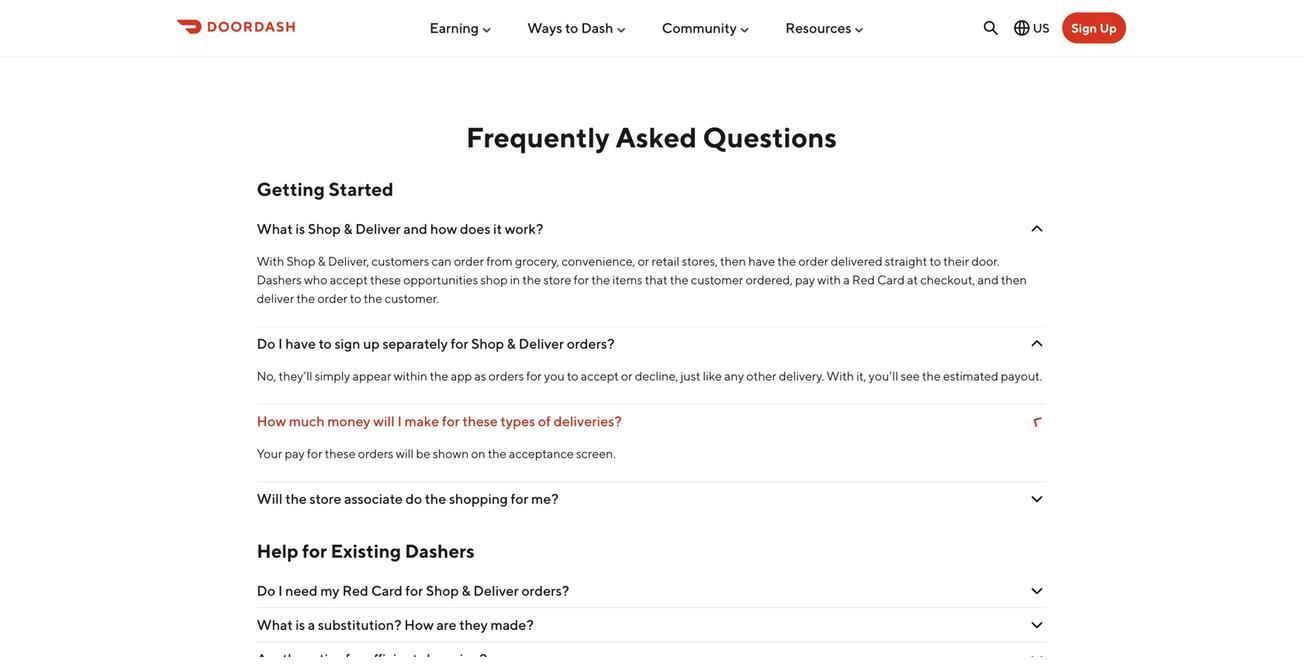 Task type: describe. For each thing, give the bounding box(es) containing it.
do for do i need my red card for shop & deliver orders?
[[257, 583, 276, 599]]

who
[[304, 272, 328, 287]]

screen.
[[576, 446, 616, 461]]

to right you
[[567, 369, 579, 383]]

ways
[[528, 20, 563, 36]]

is for a
[[296, 617, 305, 633]]

chevron down image for it
[[1028, 220, 1047, 238]]

sign up button
[[1063, 12, 1127, 43]]

& up they
[[462, 583, 471, 599]]

earning
[[430, 20, 479, 36]]

for right help
[[302, 540, 327, 562]]

0 vertical spatial orders?
[[567, 335, 615, 352]]

& inside with shop & deliver, customers can order from grocery, convenience, or retail stores, then have the order delivered straight to their door. dashers who accept these opportunities shop in the store for the items that the customer ordered, pay with a red card at checkout, and then deliver the order to the customer.
[[318, 254, 326, 269]]

0 horizontal spatial or
[[621, 369, 633, 383]]

they
[[460, 617, 488, 633]]

make
[[405, 413, 439, 430]]

shop
[[481, 272, 508, 287]]

started
[[329, 178, 394, 200]]

from
[[487, 254, 513, 269]]

shown
[[433, 446, 469, 461]]

chevron down image inside button
[[1028, 650, 1047, 657]]

0 vertical spatial and
[[404, 220, 428, 237]]

you
[[544, 369, 565, 383]]

for left me?
[[511, 491, 529, 507]]

your pay for these orders will be shown on the acceptance screen.
[[257, 446, 616, 461]]

& down in
[[507, 335, 516, 352]]

it,
[[857, 369, 867, 383]]

deliver
[[257, 291, 294, 306]]

these inside with shop & deliver, customers can order from grocery, convenience, or retail stores, then have the order delivered straight to their door. dashers who accept these opportunities shop in the store for the items that the customer ordered, pay with a red card at checkout, and then deliver the order to the customer.
[[370, 272, 401, 287]]

how much money will i make for these types of deliveries?
[[257, 413, 622, 430]]

& up deliver,
[[344, 220, 353, 237]]

globe line image
[[1013, 19, 1032, 37]]

us
[[1033, 21, 1050, 35]]

1 vertical spatial orders?
[[522, 583, 570, 599]]

community
[[662, 20, 737, 36]]

for left you
[[527, 369, 542, 383]]

0 vertical spatial will
[[373, 413, 395, 430]]

within
[[394, 369, 428, 383]]

app
[[451, 369, 472, 383]]

2 vertical spatial deliver
[[474, 583, 519, 599]]

dash
[[581, 20, 614, 36]]

chevron down button
[[257, 643, 1047, 657]]

you'll
[[869, 369, 899, 383]]

just
[[681, 369, 701, 383]]

0 horizontal spatial have
[[285, 335, 316, 352]]

questions
[[703, 121, 837, 154]]

store inside with shop & deliver, customers can order from grocery, convenience, or retail stores, then have the order delivered straight to their door. dashers who accept these opportunities shop in the store for the items that the customer ordered, pay with a red card at checkout, and then deliver the order to the customer.
[[544, 272, 572, 287]]

1 vertical spatial then
[[1002, 272, 1027, 287]]

convenience,
[[562, 254, 636, 269]]

customer
[[691, 272, 744, 287]]

the right will
[[285, 491, 307, 507]]

up
[[1100, 21, 1117, 35]]

0 horizontal spatial order
[[318, 291, 348, 306]]

asked
[[616, 121, 697, 154]]

straight
[[885, 254, 928, 269]]

do for do i have to sign up separately for shop & deliver orders?
[[257, 335, 276, 352]]

be
[[416, 446, 431, 461]]

1 horizontal spatial order
[[454, 254, 484, 269]]

they'll
[[279, 369, 313, 383]]

does
[[460, 220, 491, 237]]

accept inside with shop & deliver, customers can order from grocery, convenience, or retail stores, then have the order delivered straight to their door. dashers who accept these opportunities shop in the store for the items that the customer ordered, pay with a red card at checkout, and then deliver the order to the customer.
[[330, 272, 368, 287]]

the right do
[[425, 491, 446, 507]]

delivered
[[831, 254, 883, 269]]

1 horizontal spatial will
[[396, 446, 414, 461]]

what for what is shop & deliver and how does it work?
[[257, 220, 293, 237]]

the up ordered,
[[778, 254, 796, 269]]

simply
[[315, 369, 350, 383]]

customer.
[[385, 291, 439, 306]]

help
[[257, 540, 299, 562]]

the right in
[[523, 272, 541, 287]]

do
[[406, 491, 422, 507]]

what is a substitution? how are they made?
[[257, 617, 534, 633]]

the right on
[[488, 446, 507, 461]]

1 vertical spatial deliver
[[519, 335, 564, 352]]

to down deliver,
[[350, 291, 362, 306]]

dashers inside with shop & deliver, customers can order from grocery, convenience, or retail stores, then have the order delivered straight to their door. dashers who accept these opportunities shop in the store for the items that the customer ordered, pay with a red card at checkout, and then deliver the order to the customer.
[[257, 272, 302, 287]]

community link
[[662, 13, 751, 42]]

how
[[430, 220, 457, 237]]

1 horizontal spatial how
[[404, 617, 434, 633]]

will
[[257, 491, 283, 507]]

payout.
[[1001, 369, 1043, 383]]

in
[[510, 272, 520, 287]]

i for red
[[278, 583, 283, 599]]

with inside with shop & deliver, customers can order from grocery, convenience, or retail stores, then have the order delivered straight to their door. dashers who accept these opportunities shop in the store for the items that the customer ordered, pay with a red card at checkout, and then deliver the order to the customer.
[[257, 254, 284, 269]]

2 horizontal spatial order
[[799, 254, 829, 269]]

me?
[[531, 491, 559, 507]]

the left app
[[430, 369, 449, 383]]

no, they'll simply appear within the app as orders for you to accept or decline, just like any other delivery. with it, you'll see the estimated payout.
[[257, 369, 1043, 383]]

pay inside with shop & deliver, customers can order from grocery, convenience, or retail stores, then have the order delivered straight to their door. dashers who accept these opportunities shop in the store for the items that the customer ordered, pay with a red card at checkout, and then deliver the order to the customer.
[[795, 272, 815, 287]]

associate
[[344, 491, 403, 507]]

the down convenience,
[[592, 272, 610, 287]]

what for what is a substitution? how are they made?
[[257, 617, 293, 633]]

checkout,
[[921, 272, 976, 287]]

resources
[[786, 20, 852, 36]]

resources link
[[786, 13, 866, 42]]

and inside with shop & deliver, customers can order from grocery, convenience, or retail stores, then have the order delivered straight to their door. dashers who accept these opportunities shop in the store for the items that the customer ordered, pay with a red card at checkout, and then deliver the order to the customer.
[[978, 272, 999, 287]]

1 vertical spatial i
[[398, 413, 402, 430]]

deliver,
[[328, 254, 369, 269]]

it
[[493, 220, 502, 237]]

substitution?
[[318, 617, 402, 633]]

have inside with shop & deliver, customers can order from grocery, convenience, or retail stores, then have the order delivered straight to their door. dashers who accept these opportunities shop in the store for the items that the customer ordered, pay with a red card at checkout, and then deliver the order to the customer.
[[749, 254, 775, 269]]

like
[[703, 369, 722, 383]]

appear
[[353, 369, 392, 383]]

1 vertical spatial store
[[310, 491, 342, 507]]

stores,
[[682, 254, 718, 269]]



Task type: locate. For each thing, give the bounding box(es) containing it.
1 horizontal spatial these
[[370, 272, 401, 287]]

1 is from the top
[[296, 220, 305, 237]]

no,
[[257, 369, 276, 383]]

1 vertical spatial card
[[371, 583, 403, 599]]

the down who
[[297, 291, 315, 306]]

0 vertical spatial pay
[[795, 272, 815, 287]]

0 vertical spatial do
[[257, 335, 276, 352]]

do i have to sign up separately for shop & deliver orders?
[[257, 335, 615, 352]]

shop up are
[[426, 583, 459, 599]]

for up what is a substitution? how are they made?
[[406, 583, 423, 599]]

card inside with shop & deliver, customers can order from grocery, convenience, or retail stores, then have the order delivered straight to their door. dashers who accept these opportunities shop in the store for the items that the customer ordered, pay with a red card at checkout, and then deliver the order to the customer.
[[878, 272, 905, 287]]

or left decline,
[[621, 369, 633, 383]]

customers
[[372, 254, 429, 269]]

need
[[285, 583, 318, 599]]

i left need
[[278, 583, 283, 599]]

1 vertical spatial or
[[621, 369, 633, 383]]

0 vertical spatial what
[[257, 220, 293, 237]]

for down much
[[307, 446, 323, 461]]

and down door. at the right of the page
[[978, 272, 999, 287]]

is down getting
[[296, 220, 305, 237]]

decline,
[[635, 369, 679, 383]]

shop up as
[[471, 335, 504, 352]]

dx_makethemost_walk image
[[661, 0, 1127, 41]]

sign
[[1072, 21, 1098, 35]]

sign
[[335, 335, 361, 352]]

0 vertical spatial with
[[257, 254, 284, 269]]

0 horizontal spatial store
[[310, 491, 342, 507]]

card up what is a substitution? how are they made?
[[371, 583, 403, 599]]

1 what from the top
[[257, 220, 293, 237]]

accept
[[330, 272, 368, 287], [581, 369, 619, 383]]

red inside with shop & deliver, customers can order from grocery, convenience, or retail stores, then have the order delivered straight to their door. dashers who accept these opportunities shop in the store for the items that the customer ordered, pay with a red card at checkout, and then deliver the order to the customer.
[[853, 272, 875, 287]]

2 vertical spatial these
[[325, 446, 356, 461]]

1 vertical spatial a
[[308, 617, 315, 633]]

1 horizontal spatial accept
[[581, 369, 619, 383]]

door.
[[972, 254, 1000, 269]]

0 horizontal spatial dashers
[[257, 272, 302, 287]]

0 vertical spatial red
[[853, 272, 875, 287]]

1 horizontal spatial then
[[1002, 272, 1027, 287]]

have up they'll
[[285, 335, 316, 352]]

grocery,
[[515, 254, 559, 269]]

can
[[432, 254, 452, 269]]

0 vertical spatial orders
[[489, 369, 524, 383]]

0 horizontal spatial card
[[371, 583, 403, 599]]

i up they'll
[[278, 335, 283, 352]]

what is shop & deliver and how does it work?
[[257, 220, 544, 237]]

ways to dash
[[528, 20, 614, 36]]

i left make
[[398, 413, 402, 430]]

for down convenience,
[[574, 272, 589, 287]]

ways to dash link
[[528, 13, 628, 42]]

0 horizontal spatial pay
[[285, 446, 305, 461]]

deliveries?
[[554, 413, 622, 430]]

these
[[370, 272, 401, 287], [463, 413, 498, 430], [325, 446, 356, 461]]

0 horizontal spatial red
[[342, 583, 369, 599]]

0 vertical spatial is
[[296, 220, 305, 237]]

0 horizontal spatial a
[[308, 617, 315, 633]]

earning link
[[430, 13, 493, 42]]

with left it,
[[827, 369, 854, 383]]

will left be
[[396, 446, 414, 461]]

getting started
[[257, 178, 394, 200]]

a down need
[[308, 617, 315, 633]]

a inside with shop & deliver, customers can order from grocery, convenience, or retail stores, then have the order delivered straight to their door. dashers who accept these opportunities shop in the store for the items that the customer ordered, pay with a red card at checkout, and then deliver the order to the customer.
[[844, 272, 850, 287]]

acceptance
[[509, 446, 574, 461]]

0 horizontal spatial will
[[373, 413, 395, 430]]

orders right as
[[489, 369, 524, 383]]

will
[[373, 413, 395, 430], [396, 446, 414, 461]]

to left sign
[[319, 335, 332, 352]]

0 vertical spatial store
[[544, 272, 572, 287]]

order right can
[[454, 254, 484, 269]]

1 vertical spatial have
[[285, 335, 316, 352]]

or left retail
[[638, 254, 650, 269]]

up
[[363, 335, 380, 352]]

0 horizontal spatial accept
[[330, 272, 368, 287]]

orders? up made?
[[522, 583, 570, 599]]

card
[[878, 272, 905, 287], [371, 583, 403, 599]]

and
[[404, 220, 428, 237], [978, 272, 999, 287]]

store left associate
[[310, 491, 342, 507]]

with
[[818, 272, 841, 287]]

2 what from the top
[[257, 617, 293, 633]]

opportunities
[[404, 272, 478, 287]]

1 vertical spatial with
[[827, 369, 854, 383]]

0 vertical spatial have
[[749, 254, 775, 269]]

chevron down image for shop
[[1028, 335, 1047, 353]]

will right money
[[373, 413, 395, 430]]

1 vertical spatial orders
[[358, 446, 394, 461]]

1 vertical spatial these
[[463, 413, 498, 430]]

2 horizontal spatial these
[[463, 413, 498, 430]]

2 vertical spatial i
[[278, 583, 283, 599]]

1 vertical spatial how
[[404, 617, 434, 633]]

1 do from the top
[[257, 335, 276, 352]]

0 horizontal spatial these
[[325, 446, 356, 461]]

have up ordered,
[[749, 254, 775, 269]]

a right 'with'
[[844, 272, 850, 287]]

much
[[289, 413, 325, 430]]

for right make
[[442, 413, 460, 430]]

shop inside with shop & deliver, customers can order from grocery, convenience, or retail stores, then have the order delivered straight to their door. dashers who accept these opportunities shop in the store for the items that the customer ordered, pay with a red card at checkout, and then deliver the order to the customer.
[[287, 254, 316, 269]]

1 vertical spatial accept
[[581, 369, 619, 383]]

order up 'with'
[[799, 254, 829, 269]]

with up deliver
[[257, 254, 284, 269]]

0 vertical spatial i
[[278, 335, 283, 352]]

1 vertical spatial pay
[[285, 446, 305, 461]]

for inside with shop & deliver, customers can order from grocery, convenience, or retail stores, then have the order delivered straight to their door. dashers who accept these opportunities shop in the store for the items that the customer ordered, pay with a red card at checkout, and then deliver the order to the customer.
[[574, 272, 589, 287]]

dashers
[[257, 272, 302, 287], [405, 540, 475, 562]]

1 horizontal spatial red
[[853, 272, 875, 287]]

chevron down image
[[1028, 582, 1047, 600]]

store
[[544, 272, 572, 287], [310, 491, 342, 507]]

ordered,
[[746, 272, 793, 287]]

what
[[257, 220, 293, 237], [257, 617, 293, 633]]

have
[[749, 254, 775, 269], [285, 335, 316, 352]]

pay right the your in the left of the page
[[285, 446, 305, 461]]

store down grocery,
[[544, 272, 572, 287]]

orders down money
[[358, 446, 394, 461]]

0 vertical spatial how
[[257, 413, 286, 430]]

at
[[908, 272, 918, 287]]

work?
[[505, 220, 544, 237]]

with shop & deliver, customers can order from grocery, convenience, or retail stores, then have the order delivered straight to their door. dashers who accept these opportunities shop in the store for the items that the customer ordered, pay with a red card at checkout, and then deliver the order to the customer.
[[257, 254, 1027, 306]]

these up on
[[463, 413, 498, 430]]

orders?
[[567, 335, 615, 352], [522, 583, 570, 599]]

what down getting
[[257, 220, 293, 237]]

red right my
[[342, 583, 369, 599]]

see
[[901, 369, 920, 383]]

estimated
[[944, 369, 999, 383]]

for up app
[[451, 335, 469, 352]]

chevron down image for types
[[1027, 411, 1048, 432]]

your
[[257, 446, 283, 461]]

0 vertical spatial or
[[638, 254, 650, 269]]

pay left 'with'
[[795, 272, 815, 287]]

red down "delivered"
[[853, 272, 875, 287]]

types
[[501, 413, 535, 430]]

1 vertical spatial is
[[296, 617, 305, 633]]

& up who
[[318, 254, 326, 269]]

will the store associate do the shopping for me?
[[257, 491, 559, 507]]

0 horizontal spatial orders
[[358, 446, 394, 461]]

1 vertical spatial will
[[396, 446, 414, 461]]

0 vertical spatial accept
[[330, 272, 368, 287]]

shop down getting started
[[308, 220, 341, 237]]

2 do from the top
[[257, 583, 276, 599]]

existing
[[331, 540, 401, 562]]

1 vertical spatial what
[[257, 617, 293, 633]]

deliver up you
[[519, 335, 564, 352]]

their
[[944, 254, 970, 269]]

on
[[471, 446, 486, 461]]

frequently
[[466, 121, 610, 154]]

how left are
[[404, 617, 434, 633]]

dashers up do i need my red card for shop & deliver orders?
[[405, 540, 475, 562]]

1 vertical spatial red
[[342, 583, 369, 599]]

1 horizontal spatial a
[[844, 272, 850, 287]]

to left their
[[930, 254, 941, 269]]

order
[[454, 254, 484, 269], [799, 254, 829, 269], [318, 291, 348, 306]]

1 horizontal spatial pay
[[795, 272, 815, 287]]

2 is from the top
[[296, 617, 305, 633]]

the right see
[[923, 369, 941, 383]]

separately
[[383, 335, 448, 352]]

and left "how"
[[404, 220, 428, 237]]

0 vertical spatial deliver
[[355, 220, 401, 237]]

i for sign
[[278, 335, 283, 352]]

my
[[321, 583, 340, 599]]

frequently asked questions
[[466, 121, 837, 154]]

0 horizontal spatial with
[[257, 254, 284, 269]]

sign up
[[1072, 21, 1117, 35]]

help for existing dashers
[[257, 540, 475, 562]]

0 horizontal spatial and
[[404, 220, 428, 237]]

do up no,
[[257, 335, 276, 352]]

what down need
[[257, 617, 293, 633]]

order down who
[[318, 291, 348, 306]]

as
[[475, 369, 486, 383]]

to
[[565, 20, 579, 36], [930, 254, 941, 269], [350, 291, 362, 306], [319, 335, 332, 352], [567, 369, 579, 383]]

1 horizontal spatial dashers
[[405, 540, 475, 562]]

getting
[[257, 178, 325, 200]]

card left at
[[878, 272, 905, 287]]

these down money
[[325, 446, 356, 461]]

deliver up customers
[[355, 220, 401, 237]]

is
[[296, 220, 305, 237], [296, 617, 305, 633]]

dashers up deliver
[[257, 272, 302, 287]]

deliver up made?
[[474, 583, 519, 599]]

delivery.
[[779, 369, 825, 383]]

shop up who
[[287, 254, 316, 269]]

or
[[638, 254, 650, 269], [621, 369, 633, 383]]

&
[[344, 220, 353, 237], [318, 254, 326, 269], [507, 335, 516, 352], [462, 583, 471, 599]]

1 horizontal spatial card
[[878, 272, 905, 287]]

the right that
[[670, 272, 689, 287]]

how up the your in the left of the page
[[257, 413, 286, 430]]

is down need
[[296, 617, 305, 633]]

1 horizontal spatial orders
[[489, 369, 524, 383]]

0 vertical spatial a
[[844, 272, 850, 287]]

or inside with shop & deliver, customers can order from grocery, convenience, or retail stores, then have the order delivered straight to their door. dashers who accept these opportunities shop in the store for the items that the customer ordered, pay with a red card at checkout, and then deliver the order to the customer.
[[638, 254, 650, 269]]

are
[[437, 617, 457, 633]]

that
[[645, 272, 668, 287]]

shop
[[308, 220, 341, 237], [287, 254, 316, 269], [471, 335, 504, 352], [426, 583, 459, 599]]

1 vertical spatial do
[[257, 583, 276, 599]]

of
[[538, 413, 551, 430]]

the
[[778, 254, 796, 269], [523, 272, 541, 287], [592, 272, 610, 287], [670, 272, 689, 287], [297, 291, 315, 306], [364, 291, 383, 306], [430, 369, 449, 383], [923, 369, 941, 383], [488, 446, 507, 461], [285, 491, 307, 507], [425, 491, 446, 507]]

chevron down image
[[1028, 220, 1047, 238], [1028, 335, 1047, 353], [1027, 411, 1048, 432], [1028, 490, 1047, 508], [1028, 616, 1047, 635], [1028, 650, 1047, 657]]

0 horizontal spatial then
[[721, 254, 746, 269]]

pay
[[795, 272, 815, 287], [285, 446, 305, 461]]

any
[[725, 369, 744, 383]]

made?
[[491, 617, 534, 633]]

orders? up no, they'll simply appear within the app as orders for you to accept or decline, just like any other delivery. with it, you'll see the estimated payout.
[[567, 335, 615, 352]]

1 horizontal spatial store
[[544, 272, 572, 287]]

then up customer
[[721, 254, 746, 269]]

items
[[613, 272, 643, 287]]

0 vertical spatial then
[[721, 254, 746, 269]]

accept right you
[[581, 369, 619, 383]]

1 vertical spatial dashers
[[405, 540, 475, 562]]

these down customers
[[370, 272, 401, 287]]

1 horizontal spatial or
[[638, 254, 650, 269]]

1 horizontal spatial have
[[749, 254, 775, 269]]

accept down deliver,
[[330, 272, 368, 287]]

do i need my red card for shop & deliver orders?
[[257, 583, 570, 599]]

deliver
[[355, 220, 401, 237], [519, 335, 564, 352], [474, 583, 519, 599]]

then right checkout,
[[1002, 272, 1027, 287]]

the left customer.
[[364, 291, 383, 306]]

1 horizontal spatial and
[[978, 272, 999, 287]]

0 vertical spatial dashers
[[257, 272, 302, 287]]

0 vertical spatial card
[[878, 272, 905, 287]]

is for shop
[[296, 220, 305, 237]]

retail
[[652, 254, 680, 269]]

1 vertical spatial and
[[978, 272, 999, 287]]

shopping
[[449, 491, 508, 507]]

to left dash
[[565, 20, 579, 36]]

0 vertical spatial these
[[370, 272, 401, 287]]

do left need
[[257, 583, 276, 599]]

other
[[747, 369, 777, 383]]

1 horizontal spatial with
[[827, 369, 854, 383]]

chevron down image for me?
[[1028, 490, 1047, 508]]

0 horizontal spatial how
[[257, 413, 286, 430]]



Task type: vqa. For each thing, say whether or not it's contained in the screenshot.
orders to the right
yes



